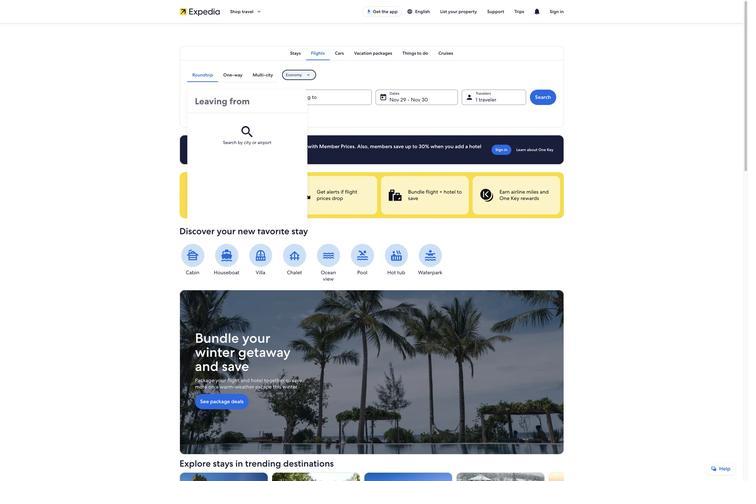 Task type: vqa. For each thing, say whether or not it's contained in the screenshot.
Get alerts if flight prices drop
yes



Task type: describe. For each thing, give the bounding box(es) containing it.
1 horizontal spatial in
[[505, 147, 508, 153]]

tab list containing roundtrip
[[187, 68, 278, 82]]

castello di amorosa showing a church or cathedral, wildflowers and heritage elements image
[[180, 473, 268, 482]]

trailing image
[[256, 9, 262, 14]]

airport
[[258, 140, 272, 146]]

to inside "bundle flight + hotel to save"
[[457, 189, 462, 196]]

one-way link
[[218, 68, 248, 82]]

truckee showing snow, a river or creek and a small town or village image
[[457, 473, 545, 482]]

flight inside save 10% or more on over 100,000 hotels with member prices. also, members save up to 30% when you add a hotel to a flight
[[219, 150, 232, 156]]

if
[[341, 189, 344, 196]]

cruises
[[439, 50, 454, 56]]

chalet button
[[282, 244, 308, 276]]

stays link
[[285, 46, 306, 60]]

escape
[[255, 384, 272, 391]]

cabin button
[[180, 244, 206, 276]]

tub
[[398, 270, 406, 276]]

trips link
[[510, 6, 530, 17]]

and inside earn airline miles and one key rewards
[[540, 189, 549, 196]]

earn airline miles and one key rewards
[[500, 189, 549, 202]]

travel sale activities deals image
[[180, 290, 564, 455]]

waterpark button
[[418, 244, 444, 276]]

package
[[210, 399, 230, 406]]

destinations
[[283, 458, 334, 470]]

airline
[[511, 189, 526, 196]]

1 horizontal spatial and
[[241, 378, 250, 384]]

1 out of 3 element
[[290, 176, 378, 215]]

get the app link
[[363, 6, 402, 17]]

learn about one key
[[517, 147, 554, 153]]

stays
[[213, 458, 233, 470]]

when
[[431, 143, 444, 150]]

shop travel button
[[225, 4, 267, 19]]

hot
[[388, 270, 396, 276]]

0 horizontal spatial city
[[244, 140, 251, 146]]

sign inside the bundle your winter getaway and save main content
[[496, 147, 504, 153]]

one-way
[[224, 72, 243, 78]]

do
[[423, 50, 429, 56]]

to right place
[[221, 112, 225, 117]]

to inside bundle your winter getaway and save package your flight and hotel together to save more on a warm-weather escape this winter.
[[286, 378, 291, 384]]

multi-city
[[253, 72, 273, 78]]

a right add
[[466, 143, 468, 150]]

save right this on the left bottom of the page
[[292, 378, 302, 384]]

to left do
[[418, 50, 422, 56]]

houseboat
[[214, 270, 240, 276]]

key inside earn airline miles and one key rewards
[[511, 195, 520, 202]]

cars
[[335, 50, 344, 56]]

ocean
[[321, 270, 336, 276]]

ocean view button
[[316, 244, 342, 283]]

place
[[209, 112, 220, 117]]

expedia logo image
[[180, 7, 220, 16]]

pool button
[[350, 244, 376, 276]]

or inside save 10% or more on over 100,000 hotels with member prices. also, members save up to 30% when you add a hotel to a flight
[[232, 143, 237, 150]]

one inside earn airline miles and one key rewards
[[500, 195, 510, 202]]

a left car
[[256, 112, 259, 117]]

nov 29 - nov 30
[[390, 96, 428, 103]]

also,
[[358, 143, 369, 150]]

earn
[[500, 189, 510, 196]]

add a car
[[246, 112, 266, 117]]

together
[[264, 378, 285, 384]]

nov 29 - nov 30 button
[[376, 90, 458, 105]]

villa
[[256, 270, 266, 276]]

add for add a car
[[246, 112, 255, 117]]

1 horizontal spatial or
[[252, 140, 257, 146]]

support link
[[483, 6, 510, 17]]

save inside save 10% or more on over 100,000 hotels with member prices. also, members save up to 30% when you add a hotel to a flight
[[394, 143, 404, 150]]

30
[[422, 96, 428, 103]]

hot tub button
[[384, 244, 410, 276]]

english button
[[402, 6, 436, 17]]

packages
[[373, 50, 393, 56]]

vacation packages
[[354, 50, 393, 56]]

hotel inside bundle your winter getaway and save package your flight and hotel together to save more on a warm-weather escape this winter.
[[251, 378, 263, 384]]

to left 10%
[[209, 150, 214, 156]]

explore
[[180, 458, 211, 470]]

communication center icon image
[[534, 8, 541, 15]]

waterpark
[[419, 270, 443, 276]]

flights link
[[306, 46, 330, 60]]

multi-city link
[[248, 68, 278, 82]]

stays
[[290, 50, 301, 56]]

fairfield which includes a house image
[[272, 473, 360, 482]]

more inside save 10% or more on over 100,000 hotels with member prices. also, members save up to 30% when you add a hotel to a flight
[[238, 143, 251, 150]]

your for discover
[[217, 226, 236, 237]]

prices.
[[341, 143, 356, 150]]

see package deals
[[200, 399, 244, 406]]

hotel inside save 10% or more on over 100,000 hotels with member prices. also, members save up to 30% when you add a hotel to a flight
[[470, 143, 482, 150]]

villa button
[[248, 244, 274, 276]]

trips
[[515, 9, 525, 14]]

2 nov from the left
[[411, 96, 421, 103]]

search for search by city or airport
[[223, 140, 237, 146]]

one-
[[224, 72, 234, 78]]

sign in inside dropdown button
[[550, 9, 564, 14]]

flight inside "bundle flight + hotel to save"
[[426, 189, 438, 196]]

learn about one key link
[[514, 145, 557, 155]]

small image
[[407, 9, 413, 14]]

cruises link
[[434, 46, 459, 60]]

economy button
[[282, 70, 316, 80]]

houseboat button
[[214, 244, 240, 276]]

1 traveler
[[476, 96, 497, 103]]

bundle for flight
[[408, 189, 425, 196]]

up
[[405, 143, 412, 150]]

add
[[455, 143, 465, 150]]

hotel inside "bundle flight + hotel to save"
[[444, 189, 456, 196]]

explore stays in trending destinations
[[180, 458, 334, 470]]

Leaving from text field
[[187, 90, 308, 113]]

flight inside get alerts if flight prices drop
[[345, 189, 357, 196]]

list
[[441, 9, 447, 14]]

chalet
[[287, 270, 302, 276]]

29
[[401, 96, 407, 103]]

things to do link
[[398, 46, 434, 60]]

economy
[[286, 72, 302, 78]]

cars link
[[330, 46, 349, 60]]

list your property
[[441, 9, 477, 14]]

things to do
[[403, 50, 429, 56]]



Task type: locate. For each thing, give the bounding box(es) containing it.
hotel right +
[[444, 189, 456, 196]]

stay right place
[[226, 112, 234, 117]]

get alerts if flight prices drop
[[317, 189, 357, 202]]

on left the over
[[252, 143, 258, 150]]

ocean view
[[321, 270, 336, 283]]

sign left learn
[[496, 147, 504, 153]]

0 vertical spatial sign
[[550, 9, 559, 14]]

tab list containing stays
[[180, 46, 564, 60]]

shop
[[230, 9, 241, 14]]

download the app button image
[[367, 9, 372, 14]]

0 vertical spatial hotel
[[470, 143, 482, 150]]

get left alerts
[[317, 189, 326, 196]]

prices
[[317, 195, 331, 202]]

vacation
[[354, 50, 372, 56]]

add for add a place to stay
[[196, 112, 204, 117]]

hotels
[[292, 143, 307, 150]]

1 horizontal spatial more
[[238, 143, 251, 150]]

one left airline
[[500, 195, 510, 202]]

0 vertical spatial bundle
[[408, 189, 425, 196]]

and
[[540, 189, 549, 196], [195, 358, 219, 376], [241, 378, 250, 384]]

0 horizontal spatial search
[[223, 140, 237, 146]]

package
[[195, 378, 214, 384]]

1 vertical spatial more
[[195, 384, 207, 391]]

0 vertical spatial stay
[[226, 112, 234, 117]]

save left up
[[394, 143, 404, 150]]

bundle inside bundle your winter getaway and save package your flight and hotel together to save more on a warm-weather escape this winter.
[[195, 330, 239, 348]]

to right +
[[457, 189, 462, 196]]

bundle for your
[[195, 330, 239, 348]]

discover
[[180, 226, 215, 237]]

0 vertical spatial more
[[238, 143, 251, 150]]

3 out of 3 element
[[473, 176, 560, 215]]

your
[[449, 9, 458, 14], [217, 226, 236, 237], [242, 330, 270, 348], [216, 378, 226, 384]]

1 horizontal spatial city
[[266, 72, 273, 78]]

and right "miles"
[[540, 189, 549, 196]]

1 vertical spatial city
[[244, 140, 251, 146]]

0 horizontal spatial on
[[209, 384, 215, 391]]

key right about on the right of page
[[547, 147, 554, 153]]

pool
[[358, 270, 368, 276]]

or left by
[[232, 143, 237, 150]]

1 vertical spatial on
[[209, 384, 215, 391]]

a
[[205, 112, 208, 117], [256, 112, 259, 117], [466, 143, 468, 150], [215, 150, 218, 156], [216, 384, 219, 391]]

more
[[238, 143, 251, 150], [195, 384, 207, 391]]

2 vertical spatial hotel
[[251, 378, 263, 384]]

rewards
[[521, 195, 539, 202]]

1 vertical spatial tab list
[[187, 68, 278, 82]]

a left warm-
[[216, 384, 219, 391]]

save up warm-
[[222, 358, 249, 376]]

search inside search button
[[536, 94, 552, 101]]

hotel
[[470, 143, 482, 150], [444, 189, 456, 196], [251, 378, 263, 384]]

1 vertical spatial search
[[223, 140, 237, 146]]

0 horizontal spatial nov
[[390, 96, 400, 103]]

1 horizontal spatial hotel
[[444, 189, 456, 196]]

traveler
[[479, 96, 497, 103]]

0 horizontal spatial bundle
[[195, 330, 239, 348]]

0 horizontal spatial sign in
[[496, 147, 508, 153]]

2 horizontal spatial and
[[540, 189, 549, 196]]

your for list
[[449, 9, 458, 14]]

0 horizontal spatial add
[[196, 112, 204, 117]]

bundle your winter getaway and save package your flight and hotel together to save more on a warm-weather escape this winter.
[[195, 330, 302, 391]]

save
[[209, 143, 220, 150]]

0 horizontal spatial stay
[[226, 112, 234, 117]]

tab list
[[180, 46, 564, 60], [187, 68, 278, 82]]

more inside bundle your winter getaway and save package your flight and hotel together to save more on a warm-weather escape this winter.
[[195, 384, 207, 391]]

see
[[200, 399, 209, 406]]

flight inside bundle your winter getaway and save package your flight and hotel together to save more on a warm-weather escape this winter.
[[227, 378, 240, 384]]

city inside multi-city link
[[266, 72, 273, 78]]

1 horizontal spatial key
[[547, 147, 554, 153]]

0 vertical spatial key
[[547, 147, 554, 153]]

in right 'stays'
[[236, 458, 243, 470]]

1 vertical spatial hotel
[[444, 189, 456, 196]]

learn
[[517, 147, 527, 153]]

alerts
[[327, 189, 340, 196]]

a left 10%
[[215, 150, 218, 156]]

search for search
[[536, 94, 552, 101]]

get for get the app
[[373, 9, 381, 14]]

key right earn
[[511, 195, 520, 202]]

on inside bundle your winter getaway and save package your flight and hotel together to save more on a warm-weather escape this winter.
[[209, 384, 215, 391]]

in left learn
[[505, 147, 508, 153]]

2 horizontal spatial in
[[561, 9, 564, 14]]

0 horizontal spatial hotel
[[251, 378, 263, 384]]

-
[[408, 96, 410, 103]]

nov left 29
[[390, 96, 400, 103]]

1 horizontal spatial one
[[539, 147, 547, 153]]

2 horizontal spatial hotel
[[470, 143, 482, 150]]

1 vertical spatial one
[[500, 195, 510, 202]]

0 vertical spatial and
[[540, 189, 549, 196]]

get inside get the app link
[[373, 9, 381, 14]]

warm-
[[220, 384, 235, 391]]

multi-
[[253, 72, 266, 78]]

and right warm-
[[241, 378, 250, 384]]

save 10% or more on over 100,000 hotels with member prices. also, members save up to 30% when you add a hotel to a flight
[[209, 143, 482, 156]]

0 horizontal spatial more
[[195, 384, 207, 391]]

or left airport
[[252, 140, 257, 146]]

add left car
[[246, 112, 255, 117]]

2 vertical spatial and
[[241, 378, 250, 384]]

sign in
[[550, 9, 564, 14], [496, 147, 508, 153]]

support
[[488, 9, 505, 14]]

hot tub
[[388, 270, 406, 276]]

hotel left together
[[251, 378, 263, 384]]

a left place
[[205, 112, 208, 117]]

sign right communication center icon
[[550, 9, 559, 14]]

car
[[260, 112, 266, 117]]

save left +
[[408, 195, 419, 202]]

1 vertical spatial bundle
[[195, 330, 239, 348]]

search button
[[531, 90, 557, 105]]

this
[[273, 384, 281, 391]]

trending
[[245, 458, 281, 470]]

1 vertical spatial and
[[195, 358, 219, 376]]

0 horizontal spatial and
[[195, 358, 219, 376]]

bundle your winter getaway and save main content
[[0, 23, 744, 482]]

0 horizontal spatial one
[[500, 195, 510, 202]]

vacation packages link
[[349, 46, 398, 60]]

and up package
[[195, 358, 219, 376]]

2 out of 3 element
[[381, 176, 469, 215]]

flight up deals
[[227, 378, 240, 384]]

sign in link
[[492, 145, 512, 155]]

shop travel
[[230, 9, 254, 14]]

1 vertical spatial key
[[511, 195, 520, 202]]

see package deals link
[[195, 395, 249, 410]]

on left warm-
[[209, 384, 215, 391]]

get right download the app button image
[[373, 9, 381, 14]]

one
[[539, 147, 547, 153], [500, 195, 510, 202]]

1 traveler button
[[462, 90, 527, 105]]

stay for add a place to stay
[[226, 112, 234, 117]]

discover your new favorite stay
[[180, 226, 308, 237]]

2 add from the left
[[246, 112, 255, 117]]

save inside "bundle flight + hotel to save"
[[408, 195, 419, 202]]

0 vertical spatial get
[[373, 9, 381, 14]]

new
[[238, 226, 256, 237]]

0 horizontal spatial key
[[511, 195, 520, 202]]

with
[[308, 143, 318, 150]]

sign in left learn
[[496, 147, 508, 153]]

1 horizontal spatial sign
[[550, 9, 559, 14]]

1 horizontal spatial get
[[373, 9, 381, 14]]

1 horizontal spatial on
[[252, 143, 258, 150]]

hotel right add
[[470, 143, 482, 150]]

1 horizontal spatial bundle
[[408, 189, 425, 196]]

on
[[252, 143, 258, 150], [209, 384, 215, 391]]

app
[[390, 9, 398, 14]]

get
[[373, 9, 381, 14], [317, 189, 326, 196]]

1 horizontal spatial add
[[246, 112, 255, 117]]

in inside dropdown button
[[561, 9, 564, 14]]

1 horizontal spatial stay
[[292, 226, 308, 237]]

drop
[[332, 195, 343, 202]]

0 vertical spatial city
[[266, 72, 273, 78]]

0 horizontal spatial in
[[236, 458, 243, 470]]

stay right favorite
[[292, 226, 308, 237]]

bundle
[[408, 189, 425, 196], [195, 330, 239, 348]]

way
[[234, 72, 243, 78]]

bundle inside "bundle flight + hotel to save"
[[408, 189, 425, 196]]

get the app
[[373, 9, 398, 14]]

on inside save 10% or more on over 100,000 hotels with member prices. also, members save up to 30% when you add a hotel to a flight
[[252, 143, 258, 150]]

winter
[[195, 344, 235, 362]]

you
[[445, 143, 454, 150]]

about
[[528, 147, 538, 153]]

more right 10%
[[238, 143, 251, 150]]

things
[[403, 50, 417, 56]]

0 horizontal spatial get
[[317, 189, 326, 196]]

your for bundle
[[242, 330, 270, 348]]

0 vertical spatial tab list
[[180, 46, 564, 60]]

in
[[561, 9, 564, 14], [505, 147, 508, 153], [236, 458, 243, 470]]

sign inside dropdown button
[[550, 9, 559, 14]]

to right up
[[413, 143, 418, 150]]

1 vertical spatial get
[[317, 189, 326, 196]]

add left place
[[196, 112, 204, 117]]

0 vertical spatial one
[[539, 147, 547, 153]]

city left "economy"
[[266, 72, 273, 78]]

nov right -
[[411, 96, 421, 103]]

a inside bundle your winter getaway and save package your flight and hotel together to save more on a warm-weather escape this winter.
[[216, 384, 219, 391]]

2 vertical spatial in
[[236, 458, 243, 470]]

deals
[[231, 399, 244, 406]]

stay for discover your new favorite stay
[[292, 226, 308, 237]]

list your property link
[[436, 6, 483, 17]]

1 vertical spatial sign
[[496, 147, 504, 153]]

to right this on the left bottom of the page
[[286, 378, 291, 384]]

or
[[252, 140, 257, 146], [232, 143, 237, 150]]

city
[[266, 72, 273, 78], [244, 140, 251, 146]]

flight right if
[[345, 189, 357, 196]]

1 nov from the left
[[390, 96, 400, 103]]

english
[[416, 9, 430, 14]]

get for get alerts if flight prices drop
[[317, 189, 326, 196]]

1 vertical spatial stay
[[292, 226, 308, 237]]

roundtrip link
[[187, 68, 218, 82]]

key
[[547, 147, 554, 153], [511, 195, 520, 202]]

over
[[259, 143, 270, 150]]

to
[[418, 50, 422, 56], [221, 112, 225, 117], [413, 143, 418, 150], [209, 150, 214, 156], [457, 189, 462, 196], [286, 378, 291, 384]]

property
[[459, 9, 477, 14]]

1 add from the left
[[196, 112, 204, 117]]

one right about on the right of page
[[539, 147, 547, 153]]

0 horizontal spatial sign
[[496, 147, 504, 153]]

0 vertical spatial on
[[252, 143, 258, 150]]

1 vertical spatial in
[[505, 147, 508, 153]]

flight left +
[[426, 189, 438, 196]]

getaway
[[238, 344, 291, 362]]

sign in inside the bundle your winter getaway and save main content
[[496, 147, 508, 153]]

favorite
[[258, 226, 290, 237]]

weather
[[235, 384, 254, 391]]

flight down search by city or airport
[[219, 150, 232, 156]]

city right by
[[244, 140, 251, 146]]

1 horizontal spatial search
[[536, 94, 552, 101]]

1 horizontal spatial sign in
[[550, 9, 564, 14]]

save
[[394, 143, 404, 150], [408, 195, 419, 202], [222, 358, 249, 376], [292, 378, 302, 384]]

+
[[440, 189, 443, 196]]

0 vertical spatial search
[[536, 94, 552, 101]]

get inside get alerts if flight prices drop
[[317, 189, 326, 196]]

in right communication center icon
[[561, 9, 564, 14]]

1
[[476, 96, 478, 103]]

0 horizontal spatial or
[[232, 143, 237, 150]]

1 vertical spatial sign in
[[496, 147, 508, 153]]

0 vertical spatial in
[[561, 9, 564, 14]]

0 vertical spatial sign in
[[550, 9, 564, 14]]

sign in right communication center icon
[[550, 9, 564, 14]]

more up see
[[195, 384, 207, 391]]

1 horizontal spatial nov
[[411, 96, 421, 103]]

search
[[536, 94, 552, 101], [223, 140, 237, 146]]

members
[[370, 143, 393, 150]]

search by city or airport
[[223, 140, 272, 146]]



